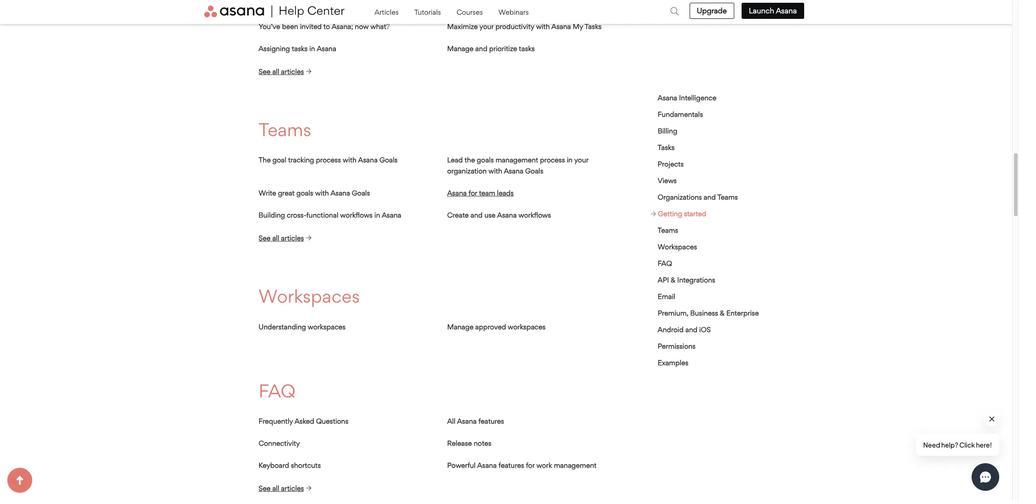 Task type: locate. For each thing, give the bounding box(es) containing it.
0 vertical spatial goals
[[477, 156, 494, 164]]

1 vertical spatial for
[[526, 461, 535, 470]]

you've been invited to asana; now what? link
[[259, 22, 390, 31]]

tasks down maximize your productivity with asana my tasks link
[[519, 44, 535, 53]]

faq
[[658, 259, 673, 268], [259, 380, 296, 402]]

1 horizontal spatial for
[[526, 461, 535, 470]]

launch asana link
[[742, 3, 805, 19]]

building cross-functional workflows in asana
[[259, 211, 402, 220]]

shortcuts
[[291, 461, 321, 470]]

0 vertical spatial in
[[310, 44, 315, 53]]

3 see from the top
[[259, 484, 271, 493]]

all down building at the top left of the page
[[273, 234, 279, 243]]

asana for team leads link
[[448, 189, 514, 198]]

2 all from the top
[[273, 234, 279, 243]]

1 horizontal spatial goals
[[380, 156, 398, 164]]

features for powerful
[[499, 461, 525, 470]]

now
[[355, 22, 369, 31]]

1 see from the top
[[259, 67, 271, 76]]

see all articles link down assigning
[[259, 67, 312, 76]]

management up leads
[[496, 156, 539, 164]]

manage for manage and prioritize tasks
[[448, 44, 474, 53]]

management
[[496, 156, 539, 164], [554, 461, 597, 470]]

0 horizontal spatial management
[[496, 156, 539, 164]]

0 horizontal spatial process
[[316, 156, 341, 164]]

teams
[[259, 119, 312, 141], [718, 193, 739, 202], [658, 226, 679, 235]]

understanding workspaces link
[[259, 323, 346, 331]]

goals
[[380, 156, 398, 164], [526, 167, 544, 175], [352, 189, 370, 198]]

1 process from the left
[[316, 156, 341, 164]]

and for teams
[[705, 193, 717, 202]]

0 horizontal spatial faq link
[[259, 380, 296, 402]]

1 vertical spatial goals
[[526, 167, 544, 175]]

articles for teams
[[281, 234, 304, 243]]

and left use
[[471, 211, 483, 220]]

tasks down billing link
[[658, 143, 675, 152]]

see all articles link down keyboard shortcuts
[[259, 484, 312, 494]]

asana help center help center home page image up the invited
[[275, 6, 345, 17]]

3 articles from the top
[[281, 484, 304, 493]]

for
[[469, 189, 478, 198], [526, 461, 535, 470]]

courses link
[[457, 5, 485, 19]]

workflows right "functional"
[[340, 211, 373, 220]]

goal
[[273, 156, 287, 164]]

upgrade
[[697, 6, 727, 15]]

0 horizontal spatial in
[[310, 44, 315, 53]]

for left team
[[469, 189, 478, 198]]

see all articles down keyboard
[[259, 484, 304, 493]]

1 vertical spatial your
[[575, 156, 589, 164]]

all for faq
[[273, 484, 279, 493]]

asked
[[295, 417, 315, 426]]

manage for manage approved workspaces
[[448, 323, 474, 331]]

3 see all articles link from the top
[[259, 484, 312, 494]]

0 horizontal spatial goals
[[352, 189, 370, 198]]

1 horizontal spatial faq
[[658, 259, 673, 268]]

manage and prioritize tasks link
[[448, 44, 535, 53]]

create
[[448, 211, 469, 220]]

0 vertical spatial see all articles
[[259, 67, 304, 76]]

1 vertical spatial see all articles
[[259, 234, 304, 243]]

billing
[[658, 127, 678, 135]]

write great goals with asana goals link
[[259, 189, 370, 198]]

1 horizontal spatial goals
[[477, 156, 494, 164]]

1 vertical spatial in
[[567, 156, 573, 164]]

1 vertical spatial all
[[273, 234, 279, 243]]

asana help center help center home page image
[[204, 6, 273, 17], [275, 6, 345, 17]]

0 vertical spatial management
[[496, 156, 539, 164]]

0 horizontal spatial teams link
[[259, 119, 312, 141]]

workspaces down the getting started link
[[658, 243, 698, 251]]

examples
[[658, 359, 689, 367]]

1 horizontal spatial teams link
[[658, 226, 679, 235]]

lead
[[448, 156, 463, 164]]

powerful asana features for work management link
[[448, 461, 597, 470]]

faq up api
[[658, 259, 673, 268]]

0 horizontal spatial your
[[480, 22, 494, 31]]

email
[[658, 292, 676, 301]]

1 vertical spatial &
[[721, 309, 725, 318]]

2 vertical spatial see all articles link
[[259, 484, 312, 494]]

articles down 'assigning tasks in asana' link
[[281, 67, 304, 76]]

1 horizontal spatial in
[[375, 211, 380, 220]]

goals right the
[[477, 156, 494, 164]]

1 vertical spatial faq
[[259, 380, 296, 402]]

android
[[658, 326, 684, 334]]

1 vertical spatial see all articles link
[[259, 233, 312, 243]]

powerful
[[448, 461, 476, 470]]

2 horizontal spatial goals
[[526, 167, 544, 175]]

articles down cross-
[[281, 234, 304, 243]]

articles down keyboard shortcuts link
[[281, 484, 304, 493]]

goals right great
[[297, 189, 314, 198]]

0 vertical spatial all
[[273, 67, 279, 76]]

keyboard shortcuts link
[[259, 461, 321, 470]]

features
[[479, 417, 505, 426], [499, 461, 525, 470]]

1 horizontal spatial tasks
[[658, 143, 675, 152]]

0 horizontal spatial tasks
[[292, 44, 308, 53]]

0 vertical spatial for
[[469, 189, 478, 198]]

0 horizontal spatial workspaces
[[259, 285, 360, 308]]

2 horizontal spatial teams
[[718, 193, 739, 202]]

assigning tasks in asana link
[[259, 44, 337, 53]]

teams link
[[259, 119, 312, 141], [658, 226, 679, 235]]

manage down maximize
[[448, 44, 474, 53]]

with
[[537, 22, 550, 31], [343, 156, 357, 164], [489, 167, 503, 175], [315, 189, 329, 198]]

0 vertical spatial your
[[480, 22, 494, 31]]

see all articles for teams
[[259, 234, 304, 243]]

0 vertical spatial manage
[[448, 44, 474, 53]]

2 process from the left
[[540, 156, 565, 164]]

goals inside lead the goals management process in your organization with asana goals
[[526, 167, 544, 175]]

2 vertical spatial see
[[259, 484, 271, 493]]

getting started
[[658, 210, 707, 218]]

1 horizontal spatial workspaces
[[508, 323, 546, 331]]

workspaces up understanding workspaces
[[259, 285, 360, 308]]

1 vertical spatial goals
[[297, 189, 314, 198]]

workspaces link down the getting started link
[[658, 243, 698, 251]]

0 vertical spatial teams
[[259, 119, 312, 141]]

see all articles link
[[259, 67, 312, 76], [259, 233, 312, 243], [259, 484, 312, 494]]

0 vertical spatial articles
[[281, 67, 304, 76]]

and for use
[[471, 211, 483, 220]]

features left work on the bottom of page
[[499, 461, 525, 470]]

1 vertical spatial tasks
[[658, 143, 675, 152]]

my
[[573, 22, 584, 31]]

1 horizontal spatial workflows
[[519, 211, 551, 220]]

1 horizontal spatial your
[[575, 156, 589, 164]]

1 vertical spatial articles
[[281, 234, 304, 243]]

fundamentals
[[658, 110, 704, 119]]

3 see all articles from the top
[[259, 484, 304, 493]]

1 horizontal spatial asana help center help center home page image
[[275, 6, 345, 17]]

your inside lead the goals management process in your organization with asana goals
[[575, 156, 589, 164]]

workspaces right understanding on the left bottom of the page
[[308, 323, 346, 331]]

teams link up goal
[[259, 119, 312, 141]]

features up notes
[[479, 417, 505, 426]]

faq link up frequently
[[259, 380, 296, 402]]

0 horizontal spatial workspaces link
[[259, 285, 360, 308]]

and
[[476, 44, 488, 53], [705, 193, 717, 202], [471, 211, 483, 220], [686, 326, 698, 334]]

all
[[273, 67, 279, 76], [273, 234, 279, 243], [273, 484, 279, 493]]

tutorials
[[415, 8, 443, 16]]

see all articles down assigning
[[259, 67, 304, 76]]

1 see all articles link from the top
[[259, 67, 312, 76]]

0 vertical spatial see
[[259, 67, 271, 76]]

0 horizontal spatial &
[[672, 276, 676, 285]]

see down building at the top left of the page
[[259, 234, 271, 243]]

2 horizontal spatial in
[[567, 156, 573, 164]]

1 articles from the top
[[281, 67, 304, 76]]

in inside lead the goals management process in your organization with asana goals
[[567, 156, 573, 164]]

examples link
[[658, 359, 689, 367]]

1 vertical spatial features
[[499, 461, 525, 470]]

articles for faq
[[281, 484, 304, 493]]

team
[[479, 189, 496, 198]]

0 horizontal spatial teams
[[259, 119, 312, 141]]

all down keyboard
[[273, 484, 279, 493]]

with inside lead the goals management process in your organization with asana goals
[[489, 167, 503, 175]]

tasks down been
[[292, 44, 308, 53]]

2 articles from the top
[[281, 234, 304, 243]]

1 horizontal spatial process
[[540, 156, 565, 164]]

0 vertical spatial see all articles link
[[259, 67, 312, 76]]

projects link
[[658, 160, 685, 169]]

0 horizontal spatial faq
[[259, 380, 296, 402]]

goals for the
[[477, 156, 494, 164]]

manage left approved
[[448, 323, 474, 331]]

workspaces
[[658, 243, 698, 251], [259, 285, 360, 308]]

1 horizontal spatial teams
[[658, 226, 679, 235]]

workflows right use
[[519, 211, 551, 220]]

1 horizontal spatial workspaces
[[658, 243, 698, 251]]

the
[[259, 156, 271, 164]]

keyboard shortcuts
[[259, 461, 321, 470]]

1 vertical spatial workspaces
[[259, 285, 360, 308]]

see down keyboard
[[259, 484, 271, 493]]

features for all
[[479, 417, 505, 426]]

0 horizontal spatial goals
[[297, 189, 314, 198]]

&
[[672, 276, 676, 285], [721, 309, 725, 318]]

workspaces right approved
[[508, 323, 546, 331]]

tutorials link
[[415, 5, 443, 19]]

1 horizontal spatial management
[[554, 461, 597, 470]]

0 vertical spatial faq link
[[658, 259, 673, 268]]

1 vertical spatial manage
[[448, 323, 474, 331]]

2 vertical spatial all
[[273, 484, 279, 493]]

management right work on the bottom of page
[[554, 461, 597, 470]]

see all articles link down cross-
[[259, 233, 312, 243]]

1 horizontal spatial tasks
[[519, 44, 535, 53]]

0 horizontal spatial workspaces
[[308, 323, 346, 331]]

goals inside lead the goals management process in your organization with asana goals
[[477, 156, 494, 164]]

2 vertical spatial articles
[[281, 484, 304, 493]]

0 horizontal spatial tasks
[[585, 22, 602, 31]]

0 vertical spatial faq
[[658, 259, 673, 268]]

1 vertical spatial see
[[259, 234, 271, 243]]

goals
[[477, 156, 494, 164], [297, 189, 314, 198]]

assigning
[[259, 44, 290, 53]]

release
[[448, 439, 472, 448]]

& right the business
[[721, 309, 725, 318]]

for left work on the bottom of page
[[526, 461, 535, 470]]

see all articles down building at the top left of the page
[[259, 234, 304, 243]]

getting started link
[[651, 210, 707, 218]]

faq up frequently
[[259, 380, 296, 402]]

faq for right faq link
[[658, 259, 673, 268]]

api & integrations link
[[658, 276, 716, 285]]

workspaces for the top the workspaces link
[[658, 243, 698, 251]]

1 vertical spatial teams link
[[658, 226, 679, 235]]

1 horizontal spatial workspaces link
[[658, 243, 698, 251]]

1 workflows from the left
[[340, 211, 373, 220]]

2 see all articles from the top
[[259, 234, 304, 243]]

0 vertical spatial features
[[479, 417, 505, 426]]

2 vertical spatial goals
[[352, 189, 370, 198]]

2 manage from the top
[[448, 323, 474, 331]]

integrations
[[678, 276, 716, 285]]

2 see all articles link from the top
[[259, 233, 312, 243]]

0 horizontal spatial asana help center help center home page image
[[204, 6, 273, 17]]

prioritize
[[490, 44, 518, 53]]

in
[[310, 44, 315, 53], [567, 156, 573, 164], [375, 211, 380, 220]]

to
[[324, 22, 330, 31]]

and left the prioritize
[[476, 44, 488, 53]]

teams link down 'getting'
[[658, 226, 679, 235]]

see all articles
[[259, 67, 304, 76], [259, 234, 304, 243], [259, 484, 304, 493]]

articles
[[281, 67, 304, 76], [281, 234, 304, 243], [281, 484, 304, 493]]

3 all from the top
[[273, 484, 279, 493]]

1 manage from the top
[[448, 44, 474, 53]]

all asana features
[[448, 417, 505, 426]]

asana help center help center home page image up you've
[[204, 6, 273, 17]]

asana for team leads
[[448, 189, 514, 198]]

asana inside lead the goals management process in your organization with asana goals
[[504, 167, 524, 175]]

workspaces for bottom the workspaces link
[[259, 285, 360, 308]]

webinars
[[499, 8, 529, 16]]

2 see from the top
[[259, 234, 271, 243]]

0 vertical spatial workspaces
[[658, 243, 698, 251]]

you've been invited to asana; now what?
[[259, 22, 390, 31]]

intelligence
[[680, 93, 717, 102]]

process inside lead the goals management process in your organization with asana goals
[[540, 156, 565, 164]]

and left ios
[[686, 326, 698, 334]]

launch
[[750, 6, 775, 15]]

0 vertical spatial &
[[672, 276, 676, 285]]

& right api
[[672, 276, 676, 285]]

faq link up api
[[658, 259, 673, 268]]

workspaces link up understanding workspaces
[[259, 285, 360, 308]]

1 vertical spatial workspaces link
[[259, 285, 360, 308]]

the goal tracking process with asana goals
[[259, 156, 398, 164]]

and up the started at the top of page
[[705, 193, 717, 202]]

0 horizontal spatial workflows
[[340, 211, 373, 220]]

tasks right my
[[585, 22, 602, 31]]

all down assigning
[[273, 67, 279, 76]]

see down assigning
[[259, 67, 271, 76]]

asana intelligence
[[658, 93, 717, 102]]

2 vertical spatial see all articles
[[259, 484, 304, 493]]



Task type: describe. For each thing, give the bounding box(es) containing it.
asana;
[[332, 22, 353, 31]]

see all articles link for faq
[[259, 484, 312, 494]]

android and ios
[[658, 326, 712, 334]]

the goal tracking process with asana goals link
[[259, 156, 398, 164]]

invited
[[300, 22, 322, 31]]

0 vertical spatial tasks
[[585, 22, 602, 31]]

tasks link
[[658, 143, 675, 152]]

courses
[[457, 8, 485, 16]]

understanding
[[259, 323, 306, 331]]

premium,
[[658, 309, 689, 318]]

building
[[259, 211, 285, 220]]

organizations and teams link
[[658, 193, 739, 202]]

questions
[[316, 417, 349, 426]]

all asana features link
[[448, 417, 505, 426]]

connectivity link
[[259, 439, 300, 448]]

1 vertical spatial faq link
[[259, 380, 296, 402]]

connectivity
[[259, 439, 300, 448]]

premium, business & enterprise
[[658, 309, 760, 318]]

been
[[282, 22, 298, 31]]

0 vertical spatial goals
[[380, 156, 398, 164]]

cross-
[[287, 211, 307, 220]]

all for teams
[[273, 234, 279, 243]]

0 horizontal spatial for
[[469, 189, 478, 198]]

goals for great
[[297, 189, 314, 198]]

see all articles link for teams
[[259, 233, 312, 243]]

release notes
[[448, 439, 492, 448]]

write great goals with asana goals
[[259, 189, 370, 198]]

2 tasks from the left
[[519, 44, 535, 53]]

launch asana
[[750, 6, 798, 15]]

see all articles for faq
[[259, 484, 304, 493]]

all
[[448, 417, 456, 426]]

started
[[685, 210, 707, 218]]

1 vertical spatial teams
[[718, 193, 739, 202]]

manage approved workspaces
[[448, 323, 546, 331]]

2 vertical spatial teams
[[658, 226, 679, 235]]

1 see all articles from the top
[[259, 67, 304, 76]]

android and ios link
[[658, 326, 712, 334]]

organizations and teams
[[658, 193, 739, 202]]

maximize your productivity with asana my tasks link
[[448, 22, 602, 31]]

1 vertical spatial management
[[554, 461, 597, 470]]

api
[[658, 276, 670, 285]]

create and use asana workflows
[[448, 211, 551, 220]]

assigning tasks in asana
[[259, 44, 337, 53]]

enterprise
[[727, 309, 760, 318]]

articles link
[[375, 5, 401, 19]]

1 horizontal spatial faq link
[[658, 259, 673, 268]]

tracking
[[288, 156, 314, 164]]

release notes link
[[448, 439, 492, 448]]

api & integrations
[[658, 276, 716, 285]]

2 workspaces from the left
[[508, 323, 546, 331]]

create and use asana workflows link
[[448, 211, 551, 220]]

0 vertical spatial teams link
[[259, 119, 312, 141]]

and for prioritize
[[476, 44, 488, 53]]

lead the goals management process in your organization with asana goals link
[[448, 156, 589, 175]]

asana intelligence link
[[658, 93, 717, 102]]

1 all from the top
[[273, 67, 279, 76]]

fundamentals link
[[658, 110, 704, 119]]

productivity
[[496, 22, 535, 31]]

maximize your productivity with asana my tasks
[[448, 22, 602, 31]]

frequently asked questions link
[[259, 417, 349, 426]]

2 workflows from the left
[[519, 211, 551, 220]]

1 asana help center help center home page image from the left
[[204, 6, 273, 17]]

approved
[[476, 323, 506, 331]]

and for ios
[[686, 326, 698, 334]]

powerful asana features for work management
[[448, 461, 597, 470]]

management inside lead the goals management process in your organization with asana goals
[[496, 156, 539, 164]]

see for teams
[[259, 234, 271, 243]]

organizations
[[658, 193, 703, 202]]

keyboard
[[259, 461, 289, 470]]

manage and prioritize tasks
[[448, 44, 535, 53]]

great
[[278, 189, 295, 198]]

leads
[[497, 189, 514, 198]]

understanding workspaces
[[259, 323, 346, 331]]

ios
[[700, 326, 712, 334]]

lead the goals management process in your organization with asana goals
[[448, 156, 589, 175]]

billing link
[[658, 127, 678, 135]]

manage approved workspaces link
[[448, 323, 546, 331]]

use
[[485, 211, 496, 220]]

see for faq
[[259, 484, 271, 493]]

frequently asked questions
[[259, 417, 349, 426]]

organization
[[448, 167, 487, 175]]

notes
[[474, 439, 492, 448]]

the
[[465, 156, 475, 164]]

you've
[[259, 22, 280, 31]]

views
[[658, 176, 678, 185]]

work
[[537, 461, 553, 470]]

building cross-functional workflows in asana link
[[259, 211, 402, 220]]

write
[[259, 189, 276, 198]]

webinars link
[[499, 5, 529, 19]]

getting
[[658, 210, 683, 218]]

premium, business & enterprise link
[[658, 309, 760, 318]]

1 horizontal spatial &
[[721, 309, 725, 318]]

2 vertical spatial in
[[375, 211, 380, 220]]

1 workspaces from the left
[[308, 323, 346, 331]]

permissions
[[658, 342, 696, 351]]

2 asana help center help center home page image from the left
[[275, 6, 345, 17]]

business
[[691, 309, 719, 318]]

1 tasks from the left
[[292, 44, 308, 53]]

0 vertical spatial workspaces link
[[658, 243, 698, 251]]

faq for bottom faq link
[[259, 380, 296, 402]]

maximize
[[448, 22, 478, 31]]



Task type: vqa. For each thing, say whether or not it's contained in the screenshot.
VAT/GST
no



